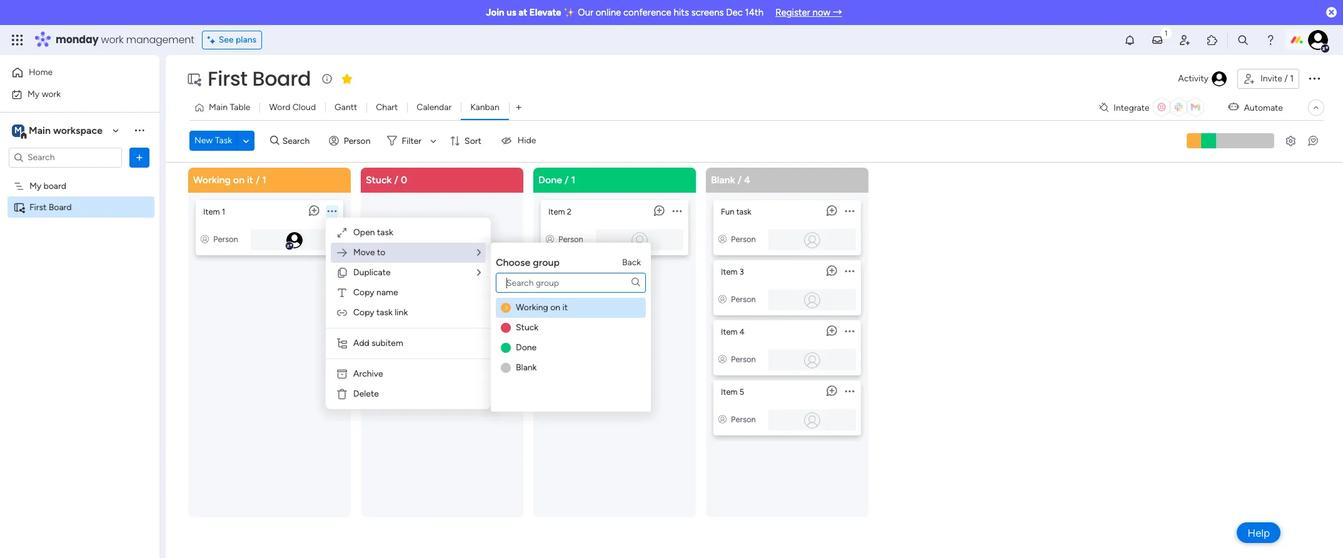 Task type: describe. For each thing, give the bounding box(es) containing it.
hide button
[[493, 131, 544, 151]]

3
[[740, 267, 744, 276]]

main table
[[209, 102, 251, 113]]

main for main table
[[209, 102, 228, 113]]

activity button
[[1174, 69, 1233, 89]]

dapulse integrations image
[[1100, 103, 1109, 112]]

stuck / 0
[[366, 174, 407, 186]]

monday
[[56, 33, 99, 47]]

open task
[[353, 227, 393, 238]]

work for my
[[42, 89, 61, 99]]

help button
[[1238, 522, 1281, 543]]

join
[[486, 7, 505, 18]]

calendar button
[[408, 98, 461, 118]]

person for item 4
[[731, 354, 756, 364]]

kanban button
[[461, 98, 509, 118]]

Search in workspace field
[[26, 150, 104, 165]]

fun
[[721, 207, 735, 216]]

main workspace
[[29, 124, 103, 136]]

choose
[[496, 257, 531, 268]]

automate
[[1245, 102, 1284, 113]]

choose group
[[496, 257, 560, 268]]

my work button
[[8, 84, 135, 104]]

it for working on it / 1
[[247, 174, 253, 186]]

my work
[[28, 89, 61, 99]]

help image
[[1265, 34, 1278, 46]]

gantt
[[335, 102, 357, 113]]

new task button
[[190, 131, 237, 151]]

First Board field
[[205, 64, 314, 93]]

register
[[776, 7, 811, 18]]

elevate
[[530, 7, 562, 18]]

working on it
[[516, 302, 568, 313]]

chart
[[376, 102, 398, 113]]

copy for copy name
[[353, 287, 375, 298]]

0 vertical spatial shareable board image
[[186, 71, 201, 86]]

apps image
[[1207, 34, 1219, 46]]

plans
[[236, 34, 257, 45]]

1 vertical spatial shareable board image
[[13, 201, 25, 213]]

online
[[596, 7, 621, 18]]

choose group heading
[[496, 255, 612, 270]]

stuck for stuck / 0
[[366, 174, 392, 186]]

1 image
[[1161, 26, 1172, 40]]

new task
[[195, 135, 232, 146]]

move
[[353, 247, 375, 258]]

it for working on it
[[563, 302, 568, 313]]

autopilot image
[[1229, 99, 1240, 115]]

home
[[29, 67, 53, 78]]

monday work management
[[56, 33, 194, 47]]

done / 1
[[539, 174, 576, 186]]

invite / 1
[[1261, 73, 1294, 84]]

working on it / 1
[[193, 174, 267, 186]]

working for working on it / 1
[[193, 174, 231, 186]]

add view image
[[517, 103, 522, 112]]

group
[[533, 257, 560, 268]]

delete image
[[336, 388, 348, 400]]

person inside popup button
[[344, 136, 371, 146]]

task
[[215, 135, 232, 146]]

filter
[[402, 136, 422, 146]]

screens
[[692, 7, 724, 18]]

integrate
[[1114, 102, 1150, 113]]

add subitem
[[353, 338, 403, 348]]

1 vertical spatial first
[[29, 202, 47, 212]]

move to image
[[336, 247, 348, 259]]

invite members image
[[1179, 34, 1192, 46]]

done for done
[[516, 342, 537, 353]]

item for item 1
[[203, 207, 220, 216]]

see
[[219, 34, 234, 45]]

→
[[833, 7, 843, 18]]

angle right image
[[506, 304, 508, 312]]

back
[[622, 257, 641, 268]]

0 vertical spatial board
[[252, 64, 311, 93]]

invite / 1 button
[[1238, 69, 1300, 89]]

item 2
[[549, 207, 572, 216]]

sort
[[465, 136, 482, 146]]

add subitem image
[[336, 337, 348, 350]]

4 inside list box
[[740, 327, 745, 336]]

arrow down image
[[426, 133, 441, 148]]

person for item 1
[[213, 234, 238, 244]]

m
[[14, 125, 22, 135]]

task for open
[[377, 227, 393, 238]]

at
[[519, 7, 528, 18]]

0 vertical spatial first board
[[208, 64, 311, 93]]

copy for copy task link
[[353, 307, 375, 318]]

copy name
[[353, 287, 398, 298]]

kanban
[[471, 102, 500, 113]]

calendar
[[417, 102, 452, 113]]

dapulse person column image for item 5
[[719, 415, 727, 424]]

notifications image
[[1124, 34, 1137, 46]]

row group containing working on it
[[186, 167, 877, 558]]

see plans
[[219, 34, 257, 45]]

my for my board
[[29, 181, 41, 191]]

archive
[[353, 369, 383, 379]]

blank for blank / 4
[[711, 174, 736, 186]]

workspace
[[53, 124, 103, 136]]

dapulse person column image for item 2
[[546, 234, 554, 244]]

chart button
[[367, 98, 408, 118]]

board
[[44, 181, 66, 191]]

blank / 4
[[711, 174, 751, 186]]

add
[[353, 338, 370, 348]]

word cloud button
[[260, 98, 325, 118]]

item 4
[[721, 327, 745, 336]]

item 3
[[721, 267, 744, 276]]

now
[[813, 7, 831, 18]]

see plans button
[[202, 31, 262, 49]]

item 1
[[203, 207, 225, 216]]

duplicate image
[[336, 267, 348, 279]]

main for main workspace
[[29, 124, 51, 136]]

list box containing my board
[[0, 173, 160, 387]]

new
[[195, 135, 213, 146]]

task for copy
[[377, 307, 393, 318]]

dapulse person column image for item 4
[[719, 354, 727, 364]]

table
[[230, 102, 251, 113]]

done for done / 1
[[539, 174, 563, 186]]

us
[[507, 7, 517, 18]]

list arrow image for move to
[[477, 248, 481, 257]]

register now → link
[[776, 7, 843, 18]]



Task type: locate. For each thing, give the bounding box(es) containing it.
0 vertical spatial on
[[233, 174, 245, 186]]

word
[[269, 102, 291, 113]]

person for item 3
[[731, 294, 756, 304]]

work
[[101, 33, 124, 47], [42, 89, 61, 99]]

0 vertical spatial my
[[28, 89, 40, 99]]

dapulse person column image
[[546, 234, 554, 244], [719, 415, 727, 424]]

0 vertical spatial list arrow image
[[477, 248, 481, 257]]

stuck
[[366, 174, 392, 186], [516, 322, 539, 333]]

stuck left 0
[[366, 174, 392, 186]]

0 horizontal spatial first
[[29, 202, 47, 212]]

row group
[[186, 167, 877, 558]]

on
[[233, 174, 245, 186], [551, 302, 561, 313]]

move to
[[353, 247, 386, 258]]

0 horizontal spatial options image
[[133, 151, 146, 164]]

first
[[208, 64, 248, 93], [29, 202, 47, 212]]

cloud
[[293, 102, 316, 113]]

person down the gantt button
[[344, 136, 371, 146]]

0 vertical spatial copy
[[353, 287, 375, 298]]

copy task link
[[353, 307, 408, 318]]

v2 search image
[[270, 134, 280, 148]]

dapulse person column image for fun task
[[719, 234, 727, 244]]

task
[[737, 207, 752, 216], [377, 227, 393, 238], [377, 307, 393, 318]]

/ for invite
[[1285, 73, 1289, 84]]

1 vertical spatial work
[[42, 89, 61, 99]]

working up the item 1
[[193, 174, 231, 186]]

copy right "copy task link" icon
[[353, 307, 375, 318]]

dapulse person column image down item 3
[[719, 294, 727, 304]]

options image
[[1308, 71, 1323, 86], [133, 151, 146, 164]]

14th
[[746, 7, 764, 18]]

inbox image
[[1152, 34, 1164, 46]]

Search field
[[280, 132, 317, 150]]

0 vertical spatial task
[[737, 207, 752, 216]]

main
[[209, 102, 228, 113], [29, 124, 51, 136]]

0 vertical spatial blank
[[711, 174, 736, 186]]

None search field
[[496, 273, 646, 293]]

2 list arrow image from the top
[[477, 268, 481, 277]]

to
[[377, 247, 386, 258]]

0 vertical spatial first
[[208, 64, 248, 93]]

blank down working on it
[[516, 362, 537, 373]]

item for item 3
[[721, 267, 738, 276]]

my for my work
[[28, 89, 40, 99]]

person button
[[324, 131, 378, 151]]

person
[[344, 136, 371, 146], [213, 234, 238, 244], [559, 234, 584, 244], [731, 234, 756, 244], [731, 294, 756, 304], [731, 354, 756, 364], [731, 415, 756, 424]]

blank
[[711, 174, 736, 186], [516, 362, 537, 373]]

board up word
[[252, 64, 311, 93]]

done up the item 2
[[539, 174, 563, 186]]

0 horizontal spatial first board
[[29, 202, 72, 212]]

activity
[[1179, 73, 1209, 84]]

0 vertical spatial 4
[[745, 174, 751, 186]]

gantt button
[[325, 98, 367, 118]]

it
[[247, 174, 253, 186], [563, 302, 568, 313]]

1 horizontal spatial dapulse person column image
[[719, 415, 727, 424]]

my left board
[[29, 181, 41, 191]]

blank for blank
[[516, 362, 537, 373]]

copy down duplicate
[[353, 287, 375, 298]]

duplicate
[[353, 267, 391, 278]]

remove from favorites image
[[341, 72, 354, 85]]

main inside workspace selection element
[[29, 124, 51, 136]]

main left the table on the left top of page
[[209, 102, 228, 113]]

work inside the my work button
[[42, 89, 61, 99]]

conference
[[624, 7, 672, 18]]

1 horizontal spatial blank
[[711, 174, 736, 186]]

1
[[1291, 73, 1294, 84], [262, 174, 267, 186], [571, 174, 576, 186], [222, 207, 225, 216]]

board inside list box
[[49, 202, 72, 212]]

1 horizontal spatial done
[[539, 174, 563, 186]]

0 horizontal spatial main
[[29, 124, 51, 136]]

1 horizontal spatial shareable board image
[[186, 71, 201, 86]]

first board
[[208, 64, 311, 93], [29, 202, 72, 212]]

1 horizontal spatial working
[[516, 302, 549, 313]]

1 vertical spatial blank
[[516, 362, 537, 373]]

done inside row group
[[539, 174, 563, 186]]

1 vertical spatial working
[[516, 302, 549, 313]]

stuck for stuck
[[516, 322, 539, 333]]

0 vertical spatial stuck
[[366, 174, 392, 186]]

item
[[203, 207, 220, 216], [549, 207, 565, 216], [721, 267, 738, 276], [721, 327, 738, 336], [721, 387, 738, 396]]

1 vertical spatial copy
[[353, 307, 375, 318]]

subitem
[[372, 338, 403, 348]]

person for fun task
[[731, 234, 756, 244]]

0 vertical spatial done
[[539, 174, 563, 186]]

person down "3"
[[731, 294, 756, 304]]

archive image
[[336, 368, 348, 380]]

item left 2
[[549, 207, 565, 216]]

link
[[395, 307, 408, 318]]

1 vertical spatial dapulse person column image
[[719, 415, 727, 424]]

fun task
[[721, 207, 752, 216]]

workspace options image
[[133, 124, 146, 137]]

copy
[[353, 287, 375, 298], [353, 307, 375, 318]]

on down angle down image
[[233, 174, 245, 186]]

main right workspace icon
[[29, 124, 51, 136]]

item down item 3
[[721, 327, 738, 336]]

1 vertical spatial board
[[49, 202, 72, 212]]

0 horizontal spatial shareable board image
[[13, 201, 25, 213]]

on down search group 'search field'
[[551, 302, 561, 313]]

copy task link image
[[336, 307, 348, 319]]

delete
[[353, 389, 379, 399]]

1 vertical spatial main
[[29, 124, 51, 136]]

1 vertical spatial task
[[377, 227, 393, 238]]

select product image
[[11, 34, 24, 46]]

option
[[0, 175, 160, 177]]

first board inside list box
[[29, 202, 72, 212]]

person for item 5
[[731, 415, 756, 424]]

hits
[[674, 7, 689, 18]]

my inside list box
[[29, 181, 41, 191]]

1 copy from the top
[[353, 287, 375, 298]]

1 vertical spatial stuck
[[516, 322, 539, 333]]

0 horizontal spatial board
[[49, 202, 72, 212]]

item for item 2
[[549, 207, 565, 216]]

options image down the workspace options icon at the left
[[133, 151, 146, 164]]

dapulse person column image up group
[[546, 234, 554, 244]]

1 inside button
[[1291, 73, 1294, 84]]

4 up 5
[[740, 327, 745, 336]]

dapulse person column image down item 4
[[719, 354, 727, 364]]

/ for stuck
[[395, 174, 399, 186]]

board down board
[[49, 202, 72, 212]]

1 vertical spatial on
[[551, 302, 561, 313]]

working for working on it
[[516, 302, 549, 313]]

0 horizontal spatial list box
[[0, 173, 160, 387]]

4 up fun task
[[745, 174, 751, 186]]

2 copy from the top
[[353, 307, 375, 318]]

word cloud
[[269, 102, 316, 113]]

first board up the table on the left top of page
[[208, 64, 311, 93]]

item 5
[[721, 387, 745, 396]]

0 horizontal spatial work
[[42, 89, 61, 99]]

workspace image
[[12, 124, 24, 137]]

hide
[[518, 135, 536, 146]]

jacob simon image
[[1309, 30, 1329, 50]]

home button
[[8, 63, 135, 83]]

my
[[28, 89, 40, 99], [29, 181, 41, 191]]

person for item 2
[[559, 234, 584, 244]]

filter button
[[382, 131, 441, 151]]

copy name image
[[336, 287, 348, 299]]

4
[[745, 174, 751, 186], [740, 327, 745, 336]]

shareable board image
[[186, 71, 201, 86], [13, 201, 25, 213]]

0
[[401, 174, 407, 186]]

angle down image
[[243, 136, 249, 146]]

our
[[578, 7, 594, 18]]

1 vertical spatial options image
[[133, 151, 146, 164]]

0 vertical spatial options image
[[1308, 71, 1323, 86]]

person down the item 1
[[213, 234, 238, 244]]

first up main table
[[208, 64, 248, 93]]

dapulse person column image
[[201, 234, 209, 244], [719, 234, 727, 244], [719, 294, 727, 304], [719, 354, 727, 364]]

collapse board header image
[[1312, 103, 1322, 113]]

my down home
[[28, 89, 40, 99]]

open
[[353, 227, 375, 238]]

register now →
[[776, 7, 843, 18]]

0 horizontal spatial blank
[[516, 362, 537, 373]]

work down home
[[42, 89, 61, 99]]

1 vertical spatial first board
[[29, 202, 72, 212]]

help
[[1248, 526, 1271, 539]]

1 horizontal spatial first
[[208, 64, 248, 93]]

person down item 4
[[731, 354, 756, 364]]

my inside button
[[28, 89, 40, 99]]

0 vertical spatial working
[[193, 174, 231, 186]]

dapulse person column image for item 3
[[719, 294, 727, 304]]

0 horizontal spatial on
[[233, 174, 245, 186]]

person down fun task
[[731, 234, 756, 244]]

person down 2
[[559, 234, 584, 244]]

task for fun
[[737, 207, 752, 216]]

item left 5
[[721, 387, 738, 396]]

dapulse person column image down the item 1
[[201, 234, 209, 244]]

task up to
[[377, 227, 393, 238]]

dec
[[727, 7, 743, 18]]

task right fun at the right top of the page
[[737, 207, 752, 216]]

1 vertical spatial done
[[516, 342, 537, 353]]

item left "3"
[[721, 267, 738, 276]]

2
[[567, 207, 572, 216]]

Search group search field
[[496, 273, 646, 293]]

done down working on it
[[516, 342, 537, 353]]

0 vertical spatial work
[[101, 33, 124, 47]]

board
[[252, 64, 311, 93], [49, 202, 72, 212]]

0 horizontal spatial it
[[247, 174, 253, 186]]

2 vertical spatial task
[[377, 307, 393, 318]]

person down 5
[[731, 415, 756, 424]]

1 horizontal spatial stuck
[[516, 322, 539, 333]]

name
[[377, 287, 398, 298]]

first board down my board
[[29, 202, 72, 212]]

stuck down working on it
[[516, 322, 539, 333]]

item down the "working on it / 1"
[[203, 207, 220, 216]]

blank up fun at the right top of the page
[[711, 174, 736, 186]]

sort button
[[445, 131, 489, 151]]

1 horizontal spatial first board
[[208, 64, 311, 93]]

1 list arrow image from the top
[[477, 248, 481, 257]]

5
[[740, 387, 745, 396]]

0 vertical spatial main
[[209, 102, 228, 113]]

list arrow image
[[477, 248, 481, 257], [477, 268, 481, 277]]

0 vertical spatial dapulse person column image
[[546, 234, 554, 244]]

main inside button
[[209, 102, 228, 113]]

search image
[[632, 278, 641, 287]]

management
[[126, 33, 194, 47]]

list box
[[0, 173, 160, 387], [714, 195, 862, 435]]

on for working on it
[[551, 302, 561, 313]]

search everything image
[[1238, 34, 1250, 46]]

0 horizontal spatial working
[[193, 174, 231, 186]]

list box containing fun task
[[714, 195, 862, 435]]

1 horizontal spatial it
[[563, 302, 568, 313]]

first down my board
[[29, 202, 47, 212]]

1 horizontal spatial on
[[551, 302, 561, 313]]

1 vertical spatial 4
[[740, 327, 745, 336]]

it down angle down image
[[247, 174, 253, 186]]

it down search group 'search field'
[[563, 302, 568, 313]]

✨
[[564, 7, 576, 18]]

item for item 4
[[721, 327, 738, 336]]

/ for done
[[565, 174, 569, 186]]

1 horizontal spatial options image
[[1308, 71, 1323, 86]]

1 vertical spatial list arrow image
[[477, 268, 481, 277]]

1 horizontal spatial list box
[[714, 195, 862, 435]]

0 horizontal spatial done
[[516, 342, 537, 353]]

work right monday
[[101, 33, 124, 47]]

work for monday
[[101, 33, 124, 47]]

dapulse person column image for item 1
[[201, 234, 209, 244]]

task left link in the left bottom of the page
[[377, 307, 393, 318]]

dapulse person column image down item 5
[[719, 415, 727, 424]]

1 vertical spatial my
[[29, 181, 41, 191]]

1 horizontal spatial board
[[252, 64, 311, 93]]

1 horizontal spatial work
[[101, 33, 124, 47]]

open task image
[[336, 226, 348, 239]]

item for item 5
[[721, 387, 738, 396]]

working right "angle right" image
[[516, 302, 549, 313]]

back button
[[617, 253, 646, 273]]

my board
[[29, 181, 66, 191]]

workspace selection element
[[12, 123, 104, 139]]

dapulse person column image down fun at the right top of the page
[[719, 234, 727, 244]]

/ for blank
[[738, 174, 742, 186]]

show board description image
[[320, 73, 335, 85]]

0 horizontal spatial stuck
[[366, 174, 392, 186]]

1 vertical spatial it
[[563, 302, 568, 313]]

options image up collapse board header image at the right of the page
[[1308, 71, 1323, 86]]

on for working on it / 1
[[233, 174, 245, 186]]

/ inside button
[[1285, 73, 1289, 84]]

0 horizontal spatial dapulse person column image
[[546, 234, 554, 244]]

join us at elevate ✨ our online conference hits screens dec 14th
[[486, 7, 764, 18]]

list arrow image for duplicate
[[477, 268, 481, 277]]

main table button
[[190, 98, 260, 118]]

0 vertical spatial it
[[247, 174, 253, 186]]

1 horizontal spatial main
[[209, 102, 228, 113]]



Task type: vqa. For each thing, say whether or not it's contained in the screenshot.
Done related to Done / 1
yes



